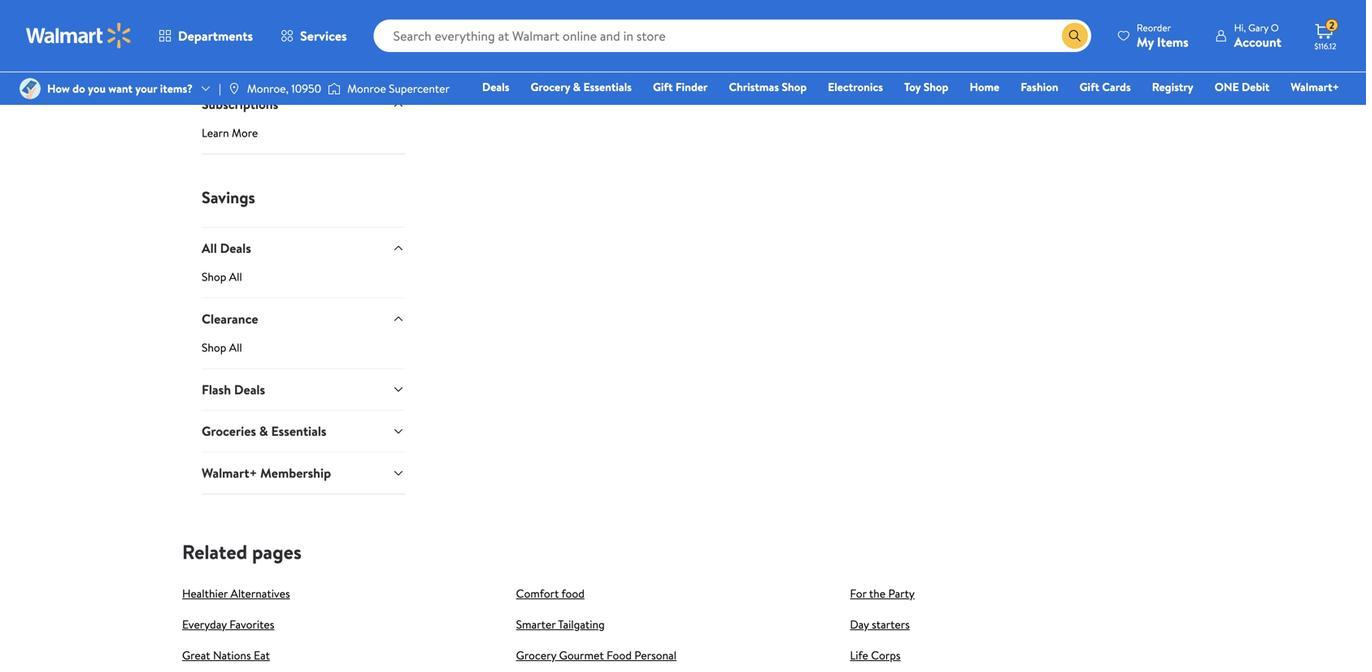 Task type: describe. For each thing, give the bounding box(es) containing it.
registry
[[1153, 79, 1194, 95]]

deals for all deals
[[220, 239, 251, 257]]

the
[[870, 586, 886, 602]]

gourmet
[[559, 648, 604, 664]]

food
[[607, 648, 632, 664]]

nations
[[213, 648, 251, 664]]

great nations eat link
[[182, 648, 270, 664]]

starters
[[872, 617, 910, 633]]

all deals button
[[202, 227, 405, 269]]

all for recipes
[[229, 54, 242, 70]]

walmart image
[[26, 23, 132, 49]]

home link
[[963, 78, 1007, 96]]

related
[[182, 539, 248, 566]]

hi,
[[1235, 21, 1247, 35]]

gary
[[1249, 21, 1269, 35]]

tailgating
[[558, 617, 605, 633]]

deals link
[[475, 78, 517, 96]]

for
[[851, 586, 867, 602]]

0 vertical spatial deals
[[483, 79, 510, 95]]

day starters link
[[851, 617, 910, 633]]

walmart+ for walmart+ membership
[[202, 464, 257, 482]]

your
[[135, 81, 157, 96]]

shop all for recipes
[[202, 54, 242, 70]]

flash
[[202, 381, 231, 399]]

all deals
[[202, 239, 251, 257]]

Walmart Site-Wide search field
[[374, 20, 1092, 52]]

recipes
[[202, 25, 246, 42]]

toy shop link
[[897, 78, 956, 96]]

monroe,
[[247, 81, 289, 96]]

recipes button
[[202, 12, 405, 54]]

search icon image
[[1069, 29, 1082, 42]]

you
[[88, 81, 106, 96]]

shop right toy
[[924, 79, 949, 95]]

shop for clearance
[[202, 340, 227, 355]]

fashion
[[1021, 79, 1059, 95]]

day
[[851, 617, 870, 633]]

essentials for groceries & essentials
[[271, 422, 327, 440]]

membership
[[260, 464, 331, 482]]

alternatives
[[231, 586, 290, 602]]

cards
[[1103, 79, 1132, 95]]

gift finder
[[653, 79, 708, 95]]

favorites
[[230, 617, 275, 633]]

learn more link
[[202, 125, 405, 154]]

food
[[562, 586, 585, 602]]

gift finder link
[[646, 78, 715, 96]]

services button
[[267, 16, 361, 55]]

fashion link
[[1014, 78, 1066, 96]]

healthier alternatives link
[[182, 586, 290, 602]]

finder
[[676, 79, 708, 95]]

walmart+ link
[[1284, 78, 1347, 96]]

departments
[[178, 27, 253, 45]]

groceries & essentials button
[[202, 410, 405, 452]]

all inside all deals dropdown button
[[202, 239, 217, 257]]

all for clearance
[[229, 340, 242, 355]]

gift cards link
[[1073, 78, 1139, 96]]

comfort
[[516, 586, 559, 602]]

for the party
[[851, 586, 915, 602]]

grocery gourmet food personal link
[[516, 648, 677, 664]]

walmart+ membership button
[[202, 452, 405, 494]]

christmas shop
[[729, 79, 807, 95]]

& for groceries
[[259, 422, 268, 440]]

want
[[108, 81, 133, 96]]

shop all for all deals
[[202, 269, 242, 285]]

grocery gourmet food personal
[[516, 648, 677, 664]]

debit
[[1243, 79, 1270, 95]]

groceries & essentials
[[202, 422, 327, 440]]

everyday
[[182, 617, 227, 633]]

electronics
[[828, 79, 884, 95]]

items?
[[160, 81, 193, 96]]

shop all for clearance
[[202, 340, 242, 355]]

related pages
[[182, 539, 302, 566]]

smarter
[[516, 617, 556, 633]]

flash deals
[[202, 381, 265, 399]]

 image for monroe, 10950
[[228, 82, 241, 95]]

grocery for grocery & essentials
[[531, 79, 571, 95]]

personal
[[635, 648, 677, 664]]

for the party link
[[851, 586, 915, 602]]

gift for gift finder
[[653, 79, 673, 95]]

account
[[1235, 33, 1282, 51]]

do
[[73, 81, 85, 96]]

reorder
[[1137, 21, 1172, 35]]

life
[[851, 648, 869, 664]]

10950
[[291, 81, 322, 96]]

my
[[1137, 33, 1155, 51]]



Task type: vqa. For each thing, say whether or not it's contained in the screenshot.
rightmost ARE
no



Task type: locate. For each thing, give the bounding box(es) containing it.
1 vertical spatial grocery
[[516, 648, 557, 664]]

2 vertical spatial shop all
[[202, 340, 242, 355]]

one debit link
[[1208, 78, 1278, 96]]

home
[[970, 79, 1000, 95]]

shop all link for clearance
[[202, 269, 405, 298]]

gift for gift cards
[[1080, 79, 1100, 95]]

essentials inside dropdown button
[[271, 422, 327, 440]]

shop all
[[202, 54, 242, 70], [202, 269, 242, 285], [202, 340, 242, 355]]

$116.12
[[1315, 41, 1337, 52]]

shop right christmas
[[782, 79, 807, 95]]

christmas shop link
[[722, 78, 815, 96]]

comfort food link
[[516, 586, 585, 602]]

services
[[300, 27, 347, 45]]

1 horizontal spatial walmart+
[[1292, 79, 1340, 95]]

grocery inside the grocery & essentials link
[[531, 79, 571, 95]]

registry link
[[1145, 78, 1202, 96]]

0 vertical spatial shop all
[[202, 54, 242, 70]]

departments button
[[145, 16, 267, 55]]

walmart+ membership
[[202, 464, 331, 482]]

shop
[[202, 54, 227, 70], [782, 79, 807, 95], [924, 79, 949, 95], [202, 269, 227, 285], [202, 340, 227, 355]]

day starters
[[851, 617, 910, 633]]

& for grocery
[[573, 79, 581, 95]]

comfort food
[[516, 586, 585, 602]]

essentials up walmart+ membership dropdown button in the left of the page
[[271, 422, 327, 440]]

1 vertical spatial shop all link
[[202, 269, 405, 298]]

deals
[[483, 79, 510, 95], [220, 239, 251, 257], [234, 381, 265, 399]]

all down clearance
[[229, 340, 242, 355]]

grocery
[[531, 79, 571, 95], [516, 648, 557, 664]]

how do you want your items?
[[47, 81, 193, 96]]

supercenter
[[389, 81, 450, 96]]

2 shop all link from the top
[[202, 269, 405, 298]]

1 horizontal spatial essentials
[[584, 79, 632, 95]]

shop all link for subscriptions
[[202, 54, 405, 83]]

great
[[182, 648, 210, 664]]

monroe supercenter
[[348, 81, 450, 96]]

essentials left gift finder
[[584, 79, 632, 95]]

 image
[[328, 81, 341, 97], [228, 82, 241, 95]]

monroe
[[348, 81, 386, 96]]

clearance
[[202, 310, 258, 328]]

electronics link
[[821, 78, 891, 96]]

toy shop
[[905, 79, 949, 95]]

1 shop all from the top
[[202, 54, 242, 70]]

|
[[219, 81, 221, 96]]

walmart+ inside dropdown button
[[202, 464, 257, 482]]

 image for monroe supercenter
[[328, 81, 341, 97]]

everyday favorites
[[182, 617, 275, 633]]

items
[[1158, 33, 1189, 51]]

2 vertical spatial deals
[[234, 381, 265, 399]]

0 vertical spatial &
[[573, 79, 581, 95]]

0 vertical spatial shop all link
[[202, 54, 405, 83]]

deals right flash
[[234, 381, 265, 399]]

2 vertical spatial shop all link
[[202, 340, 405, 368]]

& right groceries
[[259, 422, 268, 440]]

gift cards
[[1080, 79, 1132, 95]]

3 shop all from the top
[[202, 340, 242, 355]]

clearance button
[[202, 298, 405, 340]]

grocery & essentials
[[531, 79, 632, 95]]

subscriptions button
[[202, 83, 405, 125]]

& right deals link
[[573, 79, 581, 95]]

gift inside "link"
[[1080, 79, 1100, 95]]

monroe, 10950
[[247, 81, 322, 96]]

shop all up |
[[202, 54, 242, 70]]

shop all down clearance
[[202, 340, 242, 355]]

shop for recipes
[[202, 54, 227, 70]]

1 shop all link from the top
[[202, 54, 405, 83]]

gift left cards
[[1080, 79, 1100, 95]]

1 horizontal spatial  image
[[328, 81, 341, 97]]

groceries
[[202, 422, 256, 440]]

savings
[[202, 186, 255, 209]]

all down savings
[[202, 239, 217, 257]]

walmart+ down groceries
[[202, 464, 257, 482]]

shop down clearance
[[202, 340, 227, 355]]

2
[[1330, 18, 1335, 32]]

all
[[229, 54, 242, 70], [202, 239, 217, 257], [229, 269, 242, 285], [229, 340, 242, 355]]

healthier
[[182, 586, 228, 602]]

1 horizontal spatial gift
[[1080, 79, 1100, 95]]

shop for all deals
[[202, 269, 227, 285]]

shop all down all deals
[[202, 269, 242, 285]]

deals for flash deals
[[234, 381, 265, 399]]

&
[[573, 79, 581, 95], [259, 422, 268, 440]]

grocery & essentials link
[[524, 78, 639, 96]]

1 vertical spatial walmart+
[[202, 464, 257, 482]]

pages
[[252, 539, 302, 566]]

party
[[889, 586, 915, 602]]

shop down all deals
[[202, 269, 227, 285]]

0 horizontal spatial walmart+
[[202, 464, 257, 482]]

deals inside dropdown button
[[234, 381, 265, 399]]

2 shop all from the top
[[202, 269, 242, 285]]

hi, gary o account
[[1235, 21, 1282, 51]]

walmart+
[[1292, 79, 1340, 95], [202, 464, 257, 482]]

all down all deals
[[229, 269, 242, 285]]

walmart+ down $116.12
[[1292, 79, 1340, 95]]

1 vertical spatial &
[[259, 422, 268, 440]]

how
[[47, 81, 70, 96]]

1 vertical spatial essentials
[[271, 422, 327, 440]]

 image
[[20, 78, 41, 99]]

walmart+ for walmart+
[[1292, 79, 1340, 95]]

learn
[[202, 125, 229, 141]]

all down recipes
[[229, 54, 242, 70]]

0 vertical spatial essentials
[[584, 79, 632, 95]]

0 horizontal spatial essentials
[[271, 422, 327, 440]]

corps
[[872, 648, 901, 664]]

0 horizontal spatial &
[[259, 422, 268, 440]]

grocery right deals link
[[531, 79, 571, 95]]

christmas
[[729, 79, 779, 95]]

gift
[[653, 79, 673, 95], [1080, 79, 1100, 95]]

2 gift from the left
[[1080, 79, 1100, 95]]

0 vertical spatial walmart+
[[1292, 79, 1340, 95]]

Search search field
[[374, 20, 1092, 52]]

learn more
[[202, 125, 258, 141]]

deals down savings
[[220, 239, 251, 257]]

0 vertical spatial grocery
[[531, 79, 571, 95]]

gift left finder
[[653, 79, 673, 95]]

3 shop all link from the top
[[202, 340, 405, 368]]

essentials for grocery & essentials
[[584, 79, 632, 95]]

1 gift from the left
[[653, 79, 673, 95]]

grocery down smarter
[[516, 648, 557, 664]]

one debit
[[1215, 79, 1270, 95]]

deals right supercenter
[[483, 79, 510, 95]]

flash deals button
[[202, 368, 405, 410]]

o
[[1272, 21, 1280, 35]]

& inside dropdown button
[[259, 422, 268, 440]]

everyday favorites link
[[182, 617, 275, 633]]

smarter tailgating
[[516, 617, 605, 633]]

shop down departments
[[202, 54, 227, 70]]

eat
[[254, 648, 270, 664]]

 image right 10950
[[328, 81, 341, 97]]

reorder my items
[[1137, 21, 1189, 51]]

1 horizontal spatial &
[[573, 79, 581, 95]]

deals inside dropdown button
[[220, 239, 251, 257]]

one
[[1215, 79, 1240, 95]]

subscriptions
[[202, 95, 278, 113]]

toy
[[905, 79, 921, 95]]

great nations eat
[[182, 648, 270, 664]]

0 horizontal spatial  image
[[228, 82, 241, 95]]

grocery for grocery gourmet food personal
[[516, 648, 557, 664]]

0 horizontal spatial gift
[[653, 79, 673, 95]]

all for all deals
[[229, 269, 242, 285]]

more
[[232, 125, 258, 141]]

life corps link
[[851, 648, 901, 664]]

 image right |
[[228, 82, 241, 95]]

life corps
[[851, 648, 901, 664]]

1 vertical spatial shop all
[[202, 269, 242, 285]]

1 vertical spatial deals
[[220, 239, 251, 257]]



